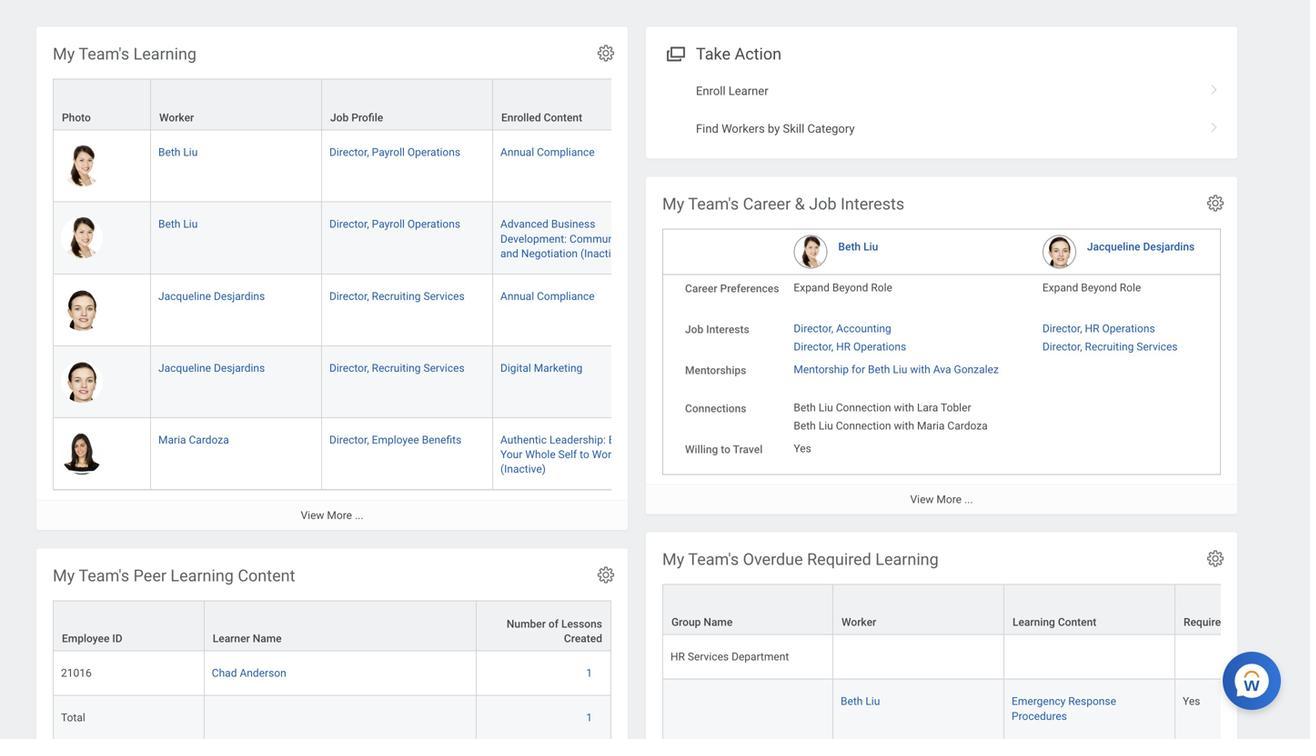 Task type: vqa. For each thing, say whether or not it's contained in the screenshot.
"inbox large" icon
no



Task type: describe. For each thing, give the bounding box(es) containing it.
worker button for my team's learning
[[151, 80, 321, 130]]

hr inside row
[[671, 651, 685, 664]]

content for enrolled content
[[544, 112, 582, 124]]

expand beyond role for 2nd expand beyond role element from right
[[794, 282, 893, 295]]

connection for lara
[[836, 402, 891, 415]]

desjardins for digital marketing
[[214, 362, 265, 375]]

by
[[768, 122, 780, 136]]

jacqueline for digital marketing
[[158, 362, 211, 375]]

annual compliance for director, payroll operations
[[501, 146, 595, 159]]

leadership:
[[550, 434, 606, 447]]

content for learning content
[[1058, 617, 1097, 629]]

group name button
[[663, 586, 833, 635]]

1 for total
[[586, 712, 592, 725]]

row containing maria cardoza
[[53, 419, 1310, 491]]

and
[[501, 247, 519, 260]]

director, accounting link
[[794, 319, 892, 335]]

1 button for total
[[586, 711, 595, 726]]

profile
[[351, 112, 383, 124]]

marketing
[[534, 362, 583, 375]]

maria cardoza
[[158, 434, 229, 447]]

learning content column header
[[1005, 585, 1176, 637]]

director, hr operations for the leftmost director, hr operations link
[[794, 341, 907, 354]]

advanced business development: communication and negotiation (inactive) link
[[501, 214, 647, 260]]

beth liu connection with maria cardoza element
[[794, 416, 988, 433]]

expand for 2nd expand beyond role element from right
[[794, 282, 830, 295]]

development:
[[501, 233, 567, 246]]

my for my team's career & job interests
[[663, 195, 685, 214]]

0 horizontal spatial director, hr operations link
[[794, 337, 907, 354]]

employee id button
[[54, 602, 204, 651]]

chevron right image for find workers by skill category
[[1203, 116, 1227, 134]]

role for 2nd expand beyond role element
[[1120, 282, 1141, 295]]

my team's peer learning content element
[[36, 549, 628, 740]]

configure my team's learning image
[[596, 43, 616, 63]]

anderson
[[240, 668, 286, 680]]

your
[[501, 449, 523, 461]]

annual compliance link for director, recruiting services
[[501, 286, 595, 303]]

annual compliance link for director, payroll operations
[[501, 143, 595, 159]]

0 horizontal spatial career
[[685, 283, 718, 295]]

lessons
[[561, 618, 602, 631]]

learning content
[[1013, 617, 1097, 629]]

jacqueline inside my team's career & job interests element
[[1087, 241, 1141, 254]]

enrolled content button
[[493, 80, 663, 130]]

... for my team's learning
[[355, 510, 364, 522]]

my team's peer learning content
[[53, 567, 295, 586]]

job profile
[[330, 112, 383, 124]]

advanced
[[501, 218, 549, 231]]

total
[[61, 712, 85, 725]]

2 horizontal spatial job
[[809, 195, 837, 214]]

whole
[[525, 449, 556, 461]]

peer
[[133, 567, 167, 586]]

director, recruiting services inside my team's career & job interests element
[[1043, 341, 1178, 354]]

find workers by skill category link
[[646, 110, 1238, 148]]

0 vertical spatial interests
[[841, 195, 905, 214]]

to inside authentic leadership: bring your whole self to work (inactive)
[[580, 449, 590, 461]]

team's for peer
[[79, 567, 129, 586]]

category
[[808, 122, 855, 136]]

my team's learning
[[53, 45, 197, 64]]

yes inside my team's career & job interests element
[[794, 443, 812, 456]]

hr for the right director, hr operations link
[[1085, 323, 1100, 335]]

employee's photo (maria cardoza) image
[[61, 433, 103, 475]]

jacqueline desjardins link inside my team's career & job interests element
[[1087, 237, 1195, 254]]

1 vertical spatial interests
[[706, 324, 750, 336]]

beth inside 'my team's overdue required learning' element
[[841, 696, 863, 709]]

1 vertical spatial director, recruiting services link
[[1043, 337, 1178, 354]]

department
[[732, 651, 789, 664]]

0 vertical spatial with
[[910, 364, 931, 376]]

hr for the leftmost director, hr operations link
[[836, 341, 851, 354]]

emergency response procedures link
[[1012, 692, 1117, 723]]

maria inside "link"
[[158, 434, 186, 447]]

annual compliance for director, recruiting services
[[501, 290, 595, 303]]

my team's learning element
[[36, 27, 1310, 531]]

authentic
[[501, 434, 547, 447]]

services inside row
[[688, 651, 729, 664]]

career preferences
[[685, 283, 779, 295]]

compliance for director, recruiting services
[[537, 290, 595, 303]]

emergency
[[1012, 696, 1066, 709]]

travel
[[733, 444, 763, 456]]

worker button for my team's overdue required learning
[[834, 586, 1004, 635]]

jacqueline for annual compliance
[[158, 290, 211, 303]]

mentorships
[[685, 365, 747, 377]]

director, recruiting services for annual compliance
[[329, 290, 465, 303]]

my team's overdue required learning
[[663, 551, 939, 570]]

hr services department
[[671, 651, 789, 664]]

learner inside popup button
[[213, 633, 250, 646]]

recruiting inside my team's career & job interests element
[[1085, 341, 1134, 354]]

... for my team's career & job interests
[[965, 494, 973, 507]]

group name
[[672, 617, 733, 629]]

view more ... link for my team's learning
[[36, 501, 628, 531]]

photo button
[[54, 80, 150, 130]]

digital marketing
[[501, 362, 583, 375]]

find workers by skill category
[[696, 122, 855, 136]]

learner name
[[213, 633, 282, 646]]

hr services department row
[[663, 636, 1310, 680]]

items selected list containing director, hr operations
[[1043, 319, 1207, 354]]

beyond for 2nd expand beyond role element from right
[[833, 282, 869, 295]]

willing
[[685, 444, 718, 456]]

my for my team's peer learning content
[[53, 567, 75, 586]]

maria cardoza link
[[158, 430, 229, 447]]

director, employee benefits link
[[329, 430, 462, 447]]

authentic leadership: bring your whole self to work (inactive)
[[501, 434, 634, 476]]

learning inside my team's learning element
[[133, 45, 197, 64]]

action
[[735, 45, 782, 64]]

2 employee's photo (jacqueline desjardins) image from the top
[[61, 361, 103, 403]]

worker column header for my team's overdue required learning
[[834, 585, 1005, 637]]

team's for career
[[688, 195, 739, 214]]

advanced business development: communication and negotiation (inactive)
[[501, 218, 647, 260]]

accounting
[[836, 323, 892, 335]]

director, payroll operations for first director, payroll operations link from the top of the my team's learning element
[[329, 146, 461, 159]]

preferences
[[720, 283, 779, 295]]

mentorship for beth liu with ava gonzalez
[[794, 364, 999, 376]]

gonzalez
[[954, 364, 999, 376]]

willing to travel
[[685, 444, 763, 456]]

learning inside learning content popup button
[[1013, 617, 1056, 629]]

photo
[[62, 112, 91, 124]]

items selected list for connections
[[794, 398, 1017, 433]]

number of lessons created button
[[477, 602, 611, 651]]

required inside popup button
[[1184, 617, 1227, 629]]

number of lessons created
[[507, 618, 602, 646]]

1 horizontal spatial director, hr operations link
[[1043, 319, 1155, 335]]

chad anderson link
[[212, 664, 286, 680]]

expand beyond role for 2nd expand beyond role element
[[1043, 282, 1141, 295]]

beth liu inside my team's career & job interests element
[[839, 241, 878, 254]]

configure my team's career & job interests image
[[1206, 193, 1226, 213]]

jacqueline desjardins inside my team's career & job interests element
[[1087, 241, 1195, 254]]

maria inside my team's career & job interests element
[[917, 420, 945, 433]]

number
[[507, 618, 546, 631]]

job interests
[[685, 324, 750, 336]]

created
[[564, 633, 602, 646]]

id
[[112, 633, 123, 646]]

bring
[[609, 434, 634, 447]]

view more ... link for my team's career & job interests
[[646, 485, 1238, 515]]

configure my team's overdue required learning image
[[1206, 549, 1226, 569]]

to inside my team's career & job interests element
[[721, 444, 731, 456]]

benefits
[[422, 434, 462, 447]]

worker for overdue
[[842, 617, 877, 629]]

services inside my team's career & job interests element
[[1137, 341, 1178, 354]]

beth liu connection with lara tobler
[[794, 402, 971, 415]]

enroll
[[696, 84, 726, 98]]

1 button for 21016
[[586, 667, 595, 681]]

mentorship for beth liu with ava gonzalez link
[[794, 360, 999, 376]]

director, accounting
[[794, 323, 892, 335]]

enrolled content
[[501, 112, 582, 124]]

jacqueline desjardins for annual compliance
[[158, 290, 265, 303]]

row containing photo
[[53, 79, 1310, 132]]

director, recruiting services link for annual compliance
[[329, 286, 465, 303]]

negotiation
[[521, 247, 578, 260]]

1 for 21016
[[586, 668, 592, 680]]

director, payroll operations for first director, payroll operations link from the bottom
[[329, 218, 461, 231]]

enroll learner
[[696, 84, 769, 98]]



Task type: locate. For each thing, give the bounding box(es) containing it.
2 role from the left
[[1120, 282, 1141, 295]]

0 horizontal spatial required
[[807, 551, 872, 570]]

2 1 from the top
[[586, 712, 592, 725]]

job left profile
[[330, 112, 349, 124]]

overdue
[[743, 551, 803, 570]]

with
[[910, 364, 931, 376], [894, 402, 915, 415], [894, 420, 915, 433]]

1 horizontal spatial view
[[910, 494, 934, 507]]

of
[[549, 618, 559, 631]]

name
[[704, 617, 733, 629], [253, 633, 282, 646]]

1 horizontal spatial beyond
[[1081, 282, 1117, 295]]

worker down my team's overdue required learning
[[842, 617, 877, 629]]

beyond for 2nd expand beyond role element
[[1081, 282, 1117, 295]]

2 vertical spatial job
[[685, 324, 704, 336]]

1 vertical spatial jacqueline desjardins link
[[158, 286, 265, 303]]

connection for maria
[[836, 420, 891, 433]]

0 horizontal spatial (inactive)
[[501, 463, 546, 476]]

cell inside my team's peer learning content element
[[205, 697, 477, 740]]

mentorship
[[794, 364, 849, 376]]

cell
[[834, 636, 1005, 680], [1005, 636, 1176, 680], [1176, 636, 1256, 680], [663, 680, 834, 740], [205, 697, 477, 740]]

0 vertical spatial desjardins
[[1143, 241, 1195, 254]]

0 vertical spatial yes
[[794, 443, 812, 456]]

menu group image
[[663, 40, 687, 65]]

name inside column header
[[704, 617, 733, 629]]

expand beyond role
[[794, 282, 893, 295], [1043, 282, 1141, 295]]

team's up photo popup button
[[79, 45, 129, 64]]

view inside my team's career & job interests element
[[910, 494, 934, 507]]

beth liu inside 'my team's overdue required learning' element
[[841, 696, 880, 709]]

my team's overdue required learning element
[[646, 533, 1310, 740]]

team's for overdue
[[688, 551, 739, 570]]

jacqueline
[[1087, 241, 1141, 254], [158, 290, 211, 303], [158, 362, 211, 375]]

required down configure my team's overdue required learning icon
[[1184, 617, 1227, 629]]

beth liu link
[[158, 143, 198, 159], [158, 214, 198, 231], [839, 237, 878, 254], [841, 692, 880, 709]]

job
[[330, 112, 349, 124], [809, 195, 837, 214], [685, 324, 704, 336]]

0 vertical spatial compliance
[[537, 146, 595, 159]]

content up learner name
[[238, 567, 295, 586]]

career left &
[[743, 195, 791, 214]]

0 vertical spatial director, hr operations
[[1043, 323, 1155, 335]]

desjardins
[[1143, 241, 1195, 254], [214, 290, 265, 303], [214, 362, 265, 375]]

learner up 'chad'
[[213, 633, 250, 646]]

team's inside my team's career & job interests element
[[688, 195, 739, 214]]

career up job interests
[[685, 283, 718, 295]]

beth liu connection with lara tobler element
[[794, 398, 971, 415]]

1 horizontal spatial worker
[[842, 617, 877, 629]]

jacqueline desjardins for digital marketing
[[158, 362, 265, 375]]

interests right &
[[841, 195, 905, 214]]

1 annual from the top
[[501, 146, 534, 159]]

1 vertical spatial 1
[[586, 712, 592, 725]]

1 horizontal spatial to
[[721, 444, 731, 456]]

0 vertical spatial employee
[[372, 434, 419, 447]]

with up beth liu connection with maria cardoza element
[[894, 402, 915, 415]]

team's
[[79, 45, 129, 64], [688, 195, 739, 214], [688, 551, 739, 570], [79, 567, 129, 586]]

2 vertical spatial desjardins
[[214, 362, 265, 375]]

0 vertical spatial director, payroll operations
[[329, 146, 461, 159]]

2 vertical spatial jacqueline desjardins link
[[158, 358, 265, 375]]

compliance for director, payroll operations
[[537, 146, 595, 159]]

0 horizontal spatial beyond
[[833, 282, 869, 295]]

0 horizontal spatial learner
[[213, 633, 250, 646]]

to left travel
[[721, 444, 731, 456]]

2 chevron right image from the top
[[1203, 116, 1227, 134]]

self
[[558, 449, 577, 461]]

find
[[696, 122, 719, 136]]

connection inside beth liu connection with lara tobler element
[[836, 402, 891, 415]]

with down beth liu connection with lara tobler
[[894, 420, 915, 433]]

view inside my team's learning element
[[301, 510, 324, 522]]

learner right the enroll
[[729, 84, 769, 98]]

desjardins inside my team's career & job interests element
[[1143, 241, 1195, 254]]

team's down find
[[688, 195, 739, 214]]

director, employee benefits
[[329, 434, 462, 447]]

0 horizontal spatial view
[[301, 510, 324, 522]]

annual for director, recruiting services
[[501, 290, 534, 303]]

2 vertical spatial with
[[894, 420, 915, 433]]

director,
[[329, 146, 369, 159], [329, 218, 369, 231], [329, 290, 369, 303], [794, 323, 834, 335], [1043, 323, 1083, 335], [794, 341, 834, 354], [1043, 341, 1083, 354], [329, 362, 369, 375], [329, 434, 369, 447]]

group name column header
[[663, 585, 834, 637]]

recruiting for digital marketing
[[372, 362, 421, 375]]

1 vertical spatial worker button
[[834, 586, 1004, 635]]

required button
[[1176, 586, 1255, 635]]

director, recruiting services link for digital marketing
[[329, 358, 465, 375]]

1 vertical spatial recruiting
[[1085, 341, 1134, 354]]

annual compliance link down the 'negotiation'
[[501, 286, 595, 303]]

2 expand beyond role element from the left
[[1043, 278, 1141, 295]]

1 connection from the top
[[836, 402, 891, 415]]

2 1 button from the top
[[586, 711, 595, 726]]

0 horizontal spatial worker column header
[[151, 79, 322, 132]]

required right overdue
[[807, 551, 872, 570]]

0 horizontal spatial worker button
[[151, 80, 321, 130]]

yes element
[[794, 439, 812, 456]]

1 horizontal spatial required
[[1184, 617, 1227, 629]]

worker
[[159, 112, 194, 124], [842, 617, 877, 629]]

chevron right image inside find workers by skill category link
[[1203, 116, 1227, 134]]

operations
[[408, 146, 461, 159], [408, 218, 461, 231], [1102, 323, 1155, 335], [854, 341, 907, 354]]

(inactive) down communication
[[581, 247, 626, 260]]

0 vertical spatial cardoza
[[948, 420, 988, 433]]

1 horizontal spatial ...
[[965, 494, 973, 507]]

connections
[[685, 403, 747, 416]]

1 director, payroll operations from the top
[[329, 146, 461, 159]]

2 beyond from the left
[[1081, 282, 1117, 295]]

1 vertical spatial content
[[238, 567, 295, 586]]

annual compliance down the 'negotiation'
[[501, 290, 595, 303]]

job profile button
[[322, 80, 492, 130]]

1 vertical spatial worker column header
[[834, 585, 1005, 637]]

team's inside 'my team's overdue required learning' element
[[688, 551, 739, 570]]

to down leadership:
[[580, 449, 590, 461]]

view more ... link
[[646, 485, 1238, 515], [36, 501, 628, 531]]

enroll learner link
[[646, 72, 1238, 110]]

0 horizontal spatial content
[[238, 567, 295, 586]]

0 horizontal spatial more
[[327, 510, 352, 522]]

connection inside beth liu connection with maria cardoza element
[[836, 420, 891, 433]]

items selected list containing beth liu connection with lara tobler
[[794, 398, 1017, 433]]

1 vertical spatial 1 button
[[586, 711, 595, 726]]

1 vertical spatial cardoza
[[189, 434, 229, 447]]

procedures
[[1012, 711, 1067, 723]]

1 vertical spatial employee's photo (beth liu) image
[[61, 217, 103, 259]]

group
[[672, 617, 701, 629]]

director, payroll operations link
[[329, 143, 461, 159], [329, 214, 461, 231]]

annual compliance link down enrolled content
[[501, 143, 595, 159]]

jacqueline desjardins link
[[1087, 237, 1195, 254], [158, 286, 265, 303], [158, 358, 265, 375]]

1 button
[[586, 667, 595, 681], [586, 711, 595, 726]]

ava
[[933, 364, 951, 376]]

beyond
[[833, 282, 869, 295], [1081, 282, 1117, 295]]

0 vertical spatial maria
[[917, 420, 945, 433]]

expand for 2nd expand beyond role element
[[1043, 282, 1079, 295]]

view more ... inside my team's career & job interests element
[[910, 494, 973, 507]]

compliance down enrolled content
[[537, 146, 595, 159]]

2 annual from the top
[[501, 290, 534, 303]]

workers
[[722, 122, 765, 136]]

1 horizontal spatial hr
[[836, 341, 851, 354]]

work
[[592, 449, 617, 461]]

desjardins for annual compliance
[[214, 290, 265, 303]]

1 director, payroll operations link from the top
[[329, 143, 461, 159]]

photo column header
[[53, 79, 151, 132]]

director, recruiting services
[[329, 290, 465, 303], [1043, 341, 1178, 354], [329, 362, 465, 375]]

view for my team's learning
[[301, 510, 324, 522]]

1 vertical spatial required
[[1184, 617, 1227, 629]]

0 horizontal spatial worker
[[159, 112, 194, 124]]

chad anderson
[[212, 668, 286, 680]]

1 vertical spatial annual compliance link
[[501, 286, 595, 303]]

beth liu
[[158, 146, 198, 159], [158, 218, 198, 231], [839, 241, 878, 254], [841, 696, 880, 709]]

jacqueline desjardins
[[1087, 241, 1195, 254], [158, 290, 265, 303], [158, 362, 265, 375]]

annual for director, payroll operations
[[501, 146, 534, 159]]

worker for learning
[[159, 112, 194, 124]]

1 expand beyond role element from the left
[[794, 278, 893, 295]]

yes inside 'my team's overdue required learning' element
[[1183, 696, 1201, 709]]

1 horizontal spatial expand beyond role
[[1043, 282, 1141, 295]]

career
[[743, 195, 791, 214], [685, 283, 718, 295]]

2 vertical spatial recruiting
[[372, 362, 421, 375]]

learning inside my team's peer learning content element
[[171, 567, 234, 586]]

digital marketing link
[[501, 358, 583, 375]]

2 expand beyond role from the left
[[1043, 282, 1141, 295]]

employee inside popup button
[[62, 633, 110, 646]]

worker inside 'my team's overdue required learning' element
[[842, 617, 877, 629]]

communication
[[570, 233, 647, 246]]

team's inside my team's peer learning content element
[[79, 567, 129, 586]]

2 expand from the left
[[1043, 282, 1079, 295]]

1 horizontal spatial interests
[[841, 195, 905, 214]]

expand beyond role element
[[794, 278, 893, 295], [1043, 278, 1141, 295]]

&
[[795, 195, 805, 214]]

lara
[[917, 402, 939, 415]]

(inactive)
[[581, 247, 626, 260], [501, 463, 546, 476]]

job right &
[[809, 195, 837, 214]]

with for lara
[[894, 402, 915, 415]]

chevron right image inside enroll learner link
[[1203, 78, 1227, 96]]

content inside learning content popup button
[[1058, 617, 1097, 629]]

my for my team's learning
[[53, 45, 75, 64]]

1 horizontal spatial expand
[[1043, 282, 1079, 295]]

content
[[544, 112, 582, 124], [238, 567, 295, 586], [1058, 617, 1097, 629]]

1 beyond from the left
[[833, 282, 869, 295]]

emergency response procedures
[[1012, 696, 1117, 723]]

row containing total
[[53, 697, 612, 740]]

for
[[852, 364, 866, 376]]

1 vertical spatial yes
[[1183, 696, 1201, 709]]

(inactive) inside authentic leadership: bring your whole self to work (inactive)
[[501, 463, 546, 476]]

0 horizontal spatial view more ...
[[301, 510, 364, 522]]

director, hr operations link
[[1043, 319, 1155, 335], [794, 337, 907, 354]]

with for maria
[[894, 420, 915, 433]]

0 vertical spatial required
[[807, 551, 872, 570]]

1 vertical spatial chevron right image
[[1203, 116, 1227, 134]]

0 vertical spatial (inactive)
[[581, 247, 626, 260]]

view more ... for my team's career & job interests
[[910, 494, 973, 507]]

my
[[53, 45, 75, 64], [663, 195, 685, 214], [663, 551, 685, 570], [53, 567, 75, 586]]

0 vertical spatial worker button
[[151, 80, 321, 130]]

...
[[965, 494, 973, 507], [355, 510, 364, 522]]

1 vertical spatial jacqueline
[[158, 290, 211, 303]]

jacqueline desjardins link for digital marketing
[[158, 358, 265, 375]]

(inactive) inside the advanced business development: communication and negotiation (inactive)
[[581, 247, 626, 260]]

2 connection from the top
[[836, 420, 891, 433]]

more inside my team's career & job interests element
[[937, 494, 962, 507]]

0 horizontal spatial to
[[580, 449, 590, 461]]

connection down beth liu connection with lara tobler
[[836, 420, 891, 433]]

2 employee's photo (beth liu) image from the top
[[61, 217, 103, 259]]

1 horizontal spatial learner
[[729, 84, 769, 98]]

worker inside my team's learning element
[[159, 112, 194, 124]]

1 horizontal spatial job
[[685, 324, 704, 336]]

annual compliance down enrolled content
[[501, 146, 595, 159]]

1 horizontal spatial role
[[1120, 282, 1141, 295]]

recruiting for annual compliance
[[372, 290, 421, 303]]

name for learner name
[[253, 633, 282, 646]]

0 vertical spatial career
[[743, 195, 791, 214]]

1 vertical spatial name
[[253, 633, 282, 646]]

1 vertical spatial jacqueline desjardins
[[158, 290, 265, 303]]

1 vertical spatial annual
[[501, 290, 534, 303]]

content inside 'enrolled content' popup button
[[544, 112, 582, 124]]

annual down and
[[501, 290, 534, 303]]

team's for learning
[[79, 45, 129, 64]]

row containing 21016
[[53, 652, 612, 697]]

worker column header for my team's learning
[[151, 79, 322, 132]]

job for job profile
[[330, 112, 349, 124]]

1 chevron right image from the top
[[1203, 78, 1227, 96]]

more for my team's career & job interests
[[937, 494, 962, 507]]

hr
[[1085, 323, 1100, 335], [836, 341, 851, 354], [671, 651, 685, 664]]

beth
[[158, 146, 181, 159], [158, 218, 181, 231], [839, 241, 861, 254], [868, 364, 890, 376], [794, 402, 816, 415], [794, 420, 816, 433], [841, 696, 863, 709]]

... inside my team's career & job interests element
[[965, 494, 973, 507]]

1 vertical spatial director, payroll operations link
[[329, 214, 461, 231]]

team's inside my team's learning element
[[79, 45, 129, 64]]

connection up beth liu connection with maria cardoza element
[[836, 402, 891, 415]]

items selected list
[[794, 319, 936, 354], [1043, 319, 1207, 354], [794, 398, 1017, 433]]

1 vertical spatial career
[[685, 283, 718, 295]]

name right group
[[704, 617, 733, 629]]

annual down 'enrolled'
[[501, 146, 534, 159]]

more inside my team's learning element
[[327, 510, 352, 522]]

0 horizontal spatial maria
[[158, 434, 186, 447]]

0 horizontal spatial expand
[[794, 282, 830, 295]]

business
[[551, 218, 596, 231]]

job up "mentorships"
[[685, 324, 704, 336]]

0 horizontal spatial employee
[[62, 633, 110, 646]]

learner name button
[[205, 602, 476, 651]]

0 vertical spatial recruiting
[[372, 290, 421, 303]]

0 vertical spatial 1
[[586, 668, 592, 680]]

more for my team's learning
[[327, 510, 352, 522]]

learning content button
[[1005, 586, 1175, 635]]

0 vertical spatial jacqueline desjardins link
[[1087, 237, 1195, 254]]

2 vertical spatial jacqueline desjardins
[[158, 362, 265, 375]]

0 vertical spatial annual
[[501, 146, 534, 159]]

1 employee's photo (jacqueline desjardins) image from the top
[[61, 289, 103, 331]]

0 vertical spatial 1 button
[[586, 667, 595, 681]]

view more ... for my team's learning
[[301, 510, 364, 522]]

content inside my team's peer learning content element
[[238, 567, 295, 586]]

1 role from the left
[[871, 282, 893, 295]]

jacqueline desjardins link for annual compliance
[[158, 286, 265, 303]]

content right 'enrolled'
[[544, 112, 582, 124]]

name up anderson
[[253, 633, 282, 646]]

chevron right image
[[1203, 78, 1227, 96], [1203, 116, 1227, 134]]

0 vertical spatial worker column header
[[151, 79, 322, 132]]

director, hr operations
[[1043, 323, 1155, 335], [794, 341, 907, 354]]

chevron right image for enroll learner
[[1203, 78, 1227, 96]]

2 director, payroll operations link from the top
[[329, 214, 461, 231]]

employee left the benefits at the left bottom of the page
[[372, 434, 419, 447]]

configure my team's peer learning content image
[[596, 566, 616, 586]]

1 1 from the top
[[586, 668, 592, 680]]

0 vertical spatial employee's photo (jacqueline desjardins) image
[[61, 289, 103, 331]]

2 payroll from the top
[[372, 218, 405, 231]]

0 vertical spatial director, recruiting services
[[329, 290, 465, 303]]

with left ava
[[910, 364, 931, 376]]

my for my team's overdue required learning
[[663, 551, 685, 570]]

name inside my team's peer learning content element
[[253, 633, 282, 646]]

worker button
[[151, 80, 321, 130], [834, 586, 1004, 635]]

0 horizontal spatial cardoza
[[189, 434, 229, 447]]

1 vertical spatial payroll
[[372, 218, 405, 231]]

0 vertical spatial worker
[[159, 112, 194, 124]]

21016
[[61, 668, 92, 680]]

2 annual compliance from the top
[[501, 290, 595, 303]]

1 employee's photo (beth liu) image from the top
[[61, 145, 103, 187]]

compliance down the 'negotiation'
[[537, 290, 595, 303]]

skill
[[783, 122, 805, 136]]

enrolled
[[501, 112, 541, 124]]

take
[[696, 45, 731, 64]]

0 horizontal spatial ...
[[355, 510, 364, 522]]

1 vertical spatial director, recruiting services
[[1043, 341, 1178, 354]]

view for my team's career & job interests
[[910, 494, 934, 507]]

1 annual compliance from the top
[[501, 146, 595, 159]]

row containing number of lessons created
[[53, 601, 612, 652]]

cardoza inside "items selected" list
[[948, 420, 988, 433]]

... inside my team's learning element
[[355, 510, 364, 522]]

1 vertical spatial director, hr operations link
[[794, 337, 907, 354]]

1 compliance from the top
[[537, 146, 595, 159]]

interests down career preferences
[[706, 324, 750, 336]]

2 horizontal spatial content
[[1058, 617, 1097, 629]]

0 horizontal spatial expand beyond role element
[[794, 278, 893, 295]]

1 vertical spatial employee's photo (jacqueline desjardins) image
[[61, 361, 103, 403]]

1 horizontal spatial employee
[[372, 434, 419, 447]]

0 horizontal spatial yes
[[794, 443, 812, 456]]

0 vertical spatial employee's photo (beth liu) image
[[61, 145, 103, 187]]

content up the response
[[1058, 617, 1097, 629]]

1 vertical spatial view
[[301, 510, 324, 522]]

items selected list containing director, accounting
[[794, 319, 936, 354]]

director, recruiting services link
[[329, 286, 465, 303], [1043, 337, 1178, 354], [329, 358, 465, 375]]

worker column header
[[151, 79, 322, 132], [834, 585, 1005, 637]]

cardoza inside "link"
[[189, 434, 229, 447]]

employee id
[[62, 633, 123, 646]]

name for group name
[[704, 617, 733, 629]]

row containing group name
[[663, 585, 1310, 637]]

0 horizontal spatial hr
[[671, 651, 685, 664]]

list
[[646, 72, 1238, 148]]

1 vertical spatial annual compliance
[[501, 290, 595, 303]]

take action
[[696, 45, 782, 64]]

1 vertical spatial learner
[[213, 633, 250, 646]]

job inside popup button
[[330, 112, 349, 124]]

employee's photo (jacqueline desjardins) image
[[61, 289, 103, 331], [61, 361, 103, 403]]

1 vertical spatial more
[[327, 510, 352, 522]]

employee left 'id'
[[62, 633, 110, 646]]

director, hr operations for the right director, hr operations link
[[1043, 323, 1155, 335]]

0 vertical spatial view
[[910, 494, 934, 507]]

job for job interests
[[685, 324, 704, 336]]

0 horizontal spatial role
[[871, 282, 893, 295]]

my team's career & job interests element
[[646, 177, 1310, 515]]

1 payroll from the top
[[372, 146, 405, 159]]

list containing enroll learner
[[646, 72, 1238, 148]]

director, recruiting services for digital marketing
[[329, 362, 465, 375]]

1 expand beyond role from the left
[[794, 282, 893, 295]]

1 expand from the left
[[794, 282, 830, 295]]

2 director, payroll operations from the top
[[329, 218, 461, 231]]

recruiting
[[372, 290, 421, 303], [1085, 341, 1134, 354], [372, 362, 421, 375]]

2 vertical spatial hr
[[671, 651, 685, 664]]

liu inside 'my team's overdue required learning' element
[[866, 696, 880, 709]]

beth liu connection with maria cardoza
[[794, 420, 988, 433]]

role for 2nd expand beyond role element from right
[[871, 282, 893, 295]]

response
[[1069, 696, 1117, 709]]

0 vertical spatial content
[[544, 112, 582, 124]]

chad
[[212, 668, 237, 680]]

1 horizontal spatial worker button
[[834, 586, 1004, 635]]

1 horizontal spatial view more ... link
[[646, 485, 1238, 515]]

more
[[937, 494, 962, 507], [327, 510, 352, 522]]

required
[[807, 551, 872, 570], [1184, 617, 1227, 629]]

0 vertical spatial hr
[[1085, 323, 1100, 335]]

view more ... inside my team's learning element
[[301, 510, 364, 522]]

employee inside my team's learning element
[[372, 434, 419, 447]]

1 annual compliance link from the top
[[501, 143, 595, 159]]

items selected list for job interests
[[794, 319, 936, 354]]

job profile column header
[[322, 79, 493, 132]]

employee's photo (beth liu) image
[[61, 145, 103, 187], [61, 217, 103, 259]]

connection
[[836, 402, 891, 415], [836, 420, 891, 433]]

worker right photo column header
[[159, 112, 194, 124]]

1 1 button from the top
[[586, 667, 595, 681]]

learner inside list
[[729, 84, 769, 98]]

team's left peer on the bottom left
[[79, 567, 129, 586]]

team's left overdue
[[688, 551, 739, 570]]

2 annual compliance link from the top
[[501, 286, 595, 303]]

1 vertical spatial with
[[894, 402, 915, 415]]

row
[[53, 79, 1310, 132], [53, 131, 1310, 203], [53, 203, 1310, 275], [53, 275, 1310, 347], [53, 347, 1310, 419], [53, 419, 1310, 491], [663, 585, 1310, 637], [53, 601, 612, 652], [53, 652, 612, 697], [663, 680, 1310, 740], [53, 697, 612, 740]]

(inactive) down your
[[501, 463, 546, 476]]

2 compliance from the top
[[537, 290, 595, 303]]

digital
[[501, 362, 531, 375]]



